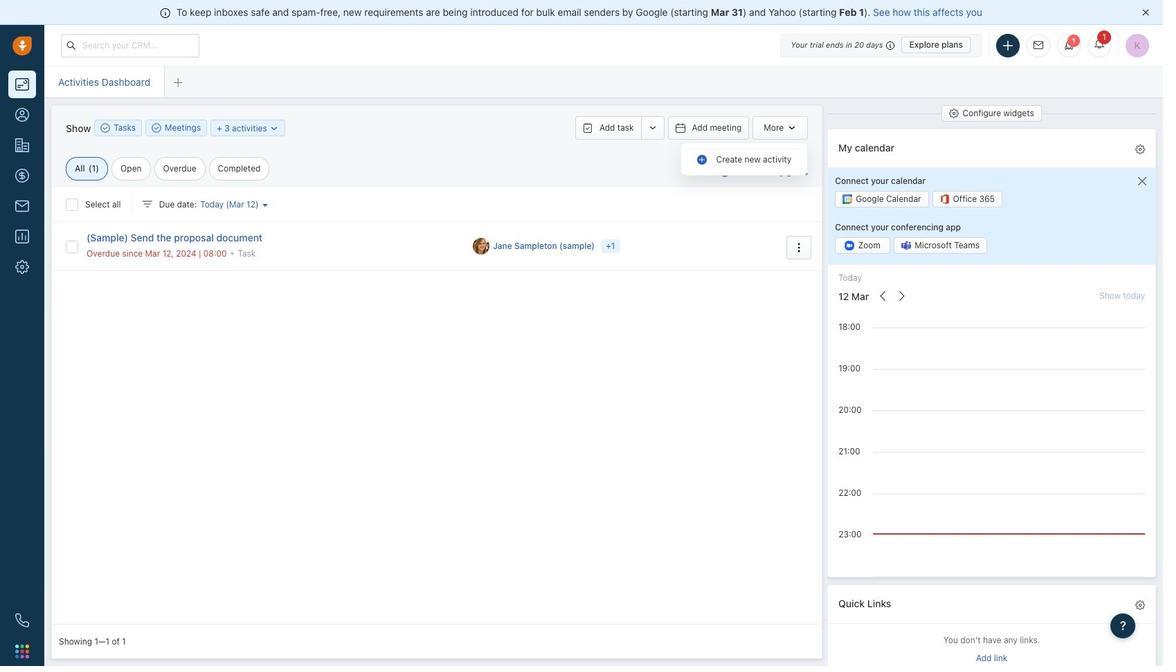 Task type: describe. For each thing, give the bounding box(es) containing it.
close image
[[1143, 9, 1150, 16]]

freshworks switcher image
[[15, 645, 29, 659]]

send email image
[[1034, 41, 1044, 50]]

phone image
[[15, 614, 29, 628]]

down image
[[270, 124, 279, 133]]



Task type: vqa. For each thing, say whether or not it's contained in the screenshot.
'text box'
no



Task type: locate. For each thing, give the bounding box(es) containing it.
Search your CRM... text field
[[61, 34, 199, 57]]

phone element
[[8, 607, 36, 635]]



